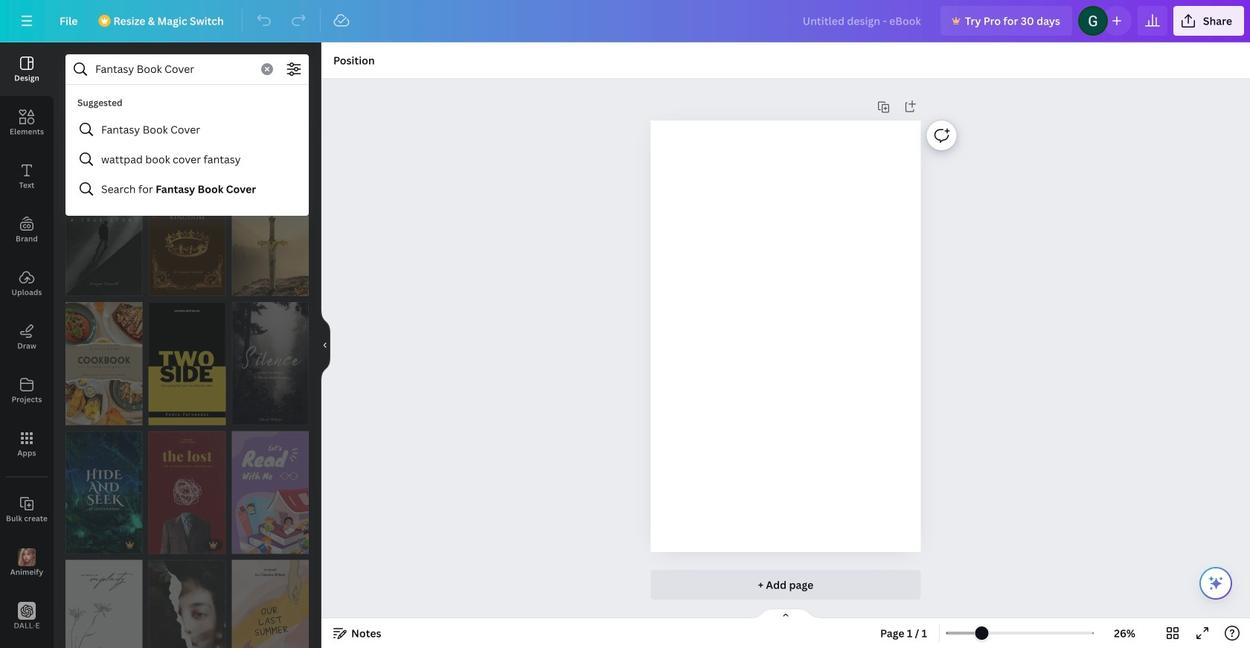 Task type: vqa. For each thing, say whether or not it's contained in the screenshot.
the right 'you'
no



Task type: describe. For each thing, give the bounding box(es) containing it.
blue and green surreal fiction book cover group
[[66, 431, 143, 554]]

Search eBook templates search field
[[95, 55, 252, 83]]

red and yellow minimalist modern creative lost man without head book cover image
[[149, 431, 226, 554]]

colorful modern cookbook book cover group
[[66, 302, 143, 425]]

show pages image
[[750, 608, 822, 620]]

black and white  modern alone story book cover image
[[66, 173, 143, 296]]

red and yellow minimalist modern creative lost man without head book cover group
[[149, 431, 226, 554]]

brown and orange elegant simple young adult fantasy book cover image
[[149, 173, 226, 296]]

dark girl's portrait & flowers paper collage book cover image
[[149, 560, 226, 648]]



Task type: locate. For each thing, give the bounding box(es) containing it.
black and yellow modern two side book cover image
[[149, 302, 226, 425]]

black and white minimalist romance book cover image
[[66, 560, 143, 648]]

purple and red modern illustrative kids book cover image
[[232, 431, 309, 554]]

quick actions image
[[1207, 575, 1225, 593]]

cute colorful watercolor simple illustrated young adult romance book cover image
[[232, 560, 309, 648]]

hide image
[[321, 310, 331, 381]]

yellow fantasy novel book cover image
[[232, 173, 309, 296]]

side panel tab list
[[0, 42, 54, 644]]

list
[[66, 91, 309, 204]]

blue and green surreal fiction book cover image
[[66, 431, 143, 554]]

Zoom button
[[1101, 622, 1149, 645]]

Design title text field
[[791, 6, 935, 36]]

black and grey dark forest aesthetic book cover image
[[232, 302, 309, 425]]

main menu bar
[[0, 0, 1251, 42]]



